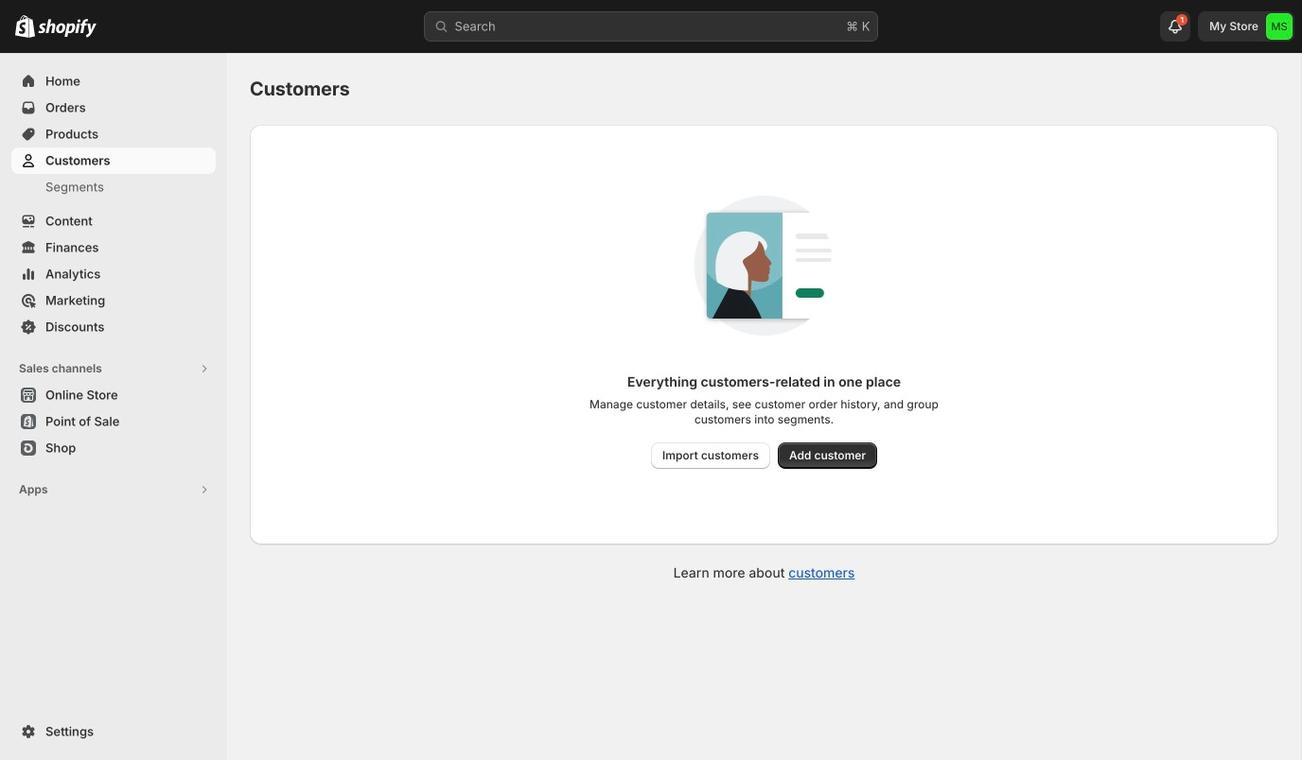 Task type: locate. For each thing, give the bounding box(es) containing it.
shopify image
[[15, 15, 35, 38], [38, 19, 97, 38]]

0 horizontal spatial shopify image
[[15, 15, 35, 38]]



Task type: describe. For each thing, give the bounding box(es) containing it.
my store image
[[1266, 13, 1293, 40]]

1 horizontal spatial shopify image
[[38, 19, 97, 38]]



Task type: vqa. For each thing, say whether or not it's contained in the screenshot.
Shopify icon
yes



